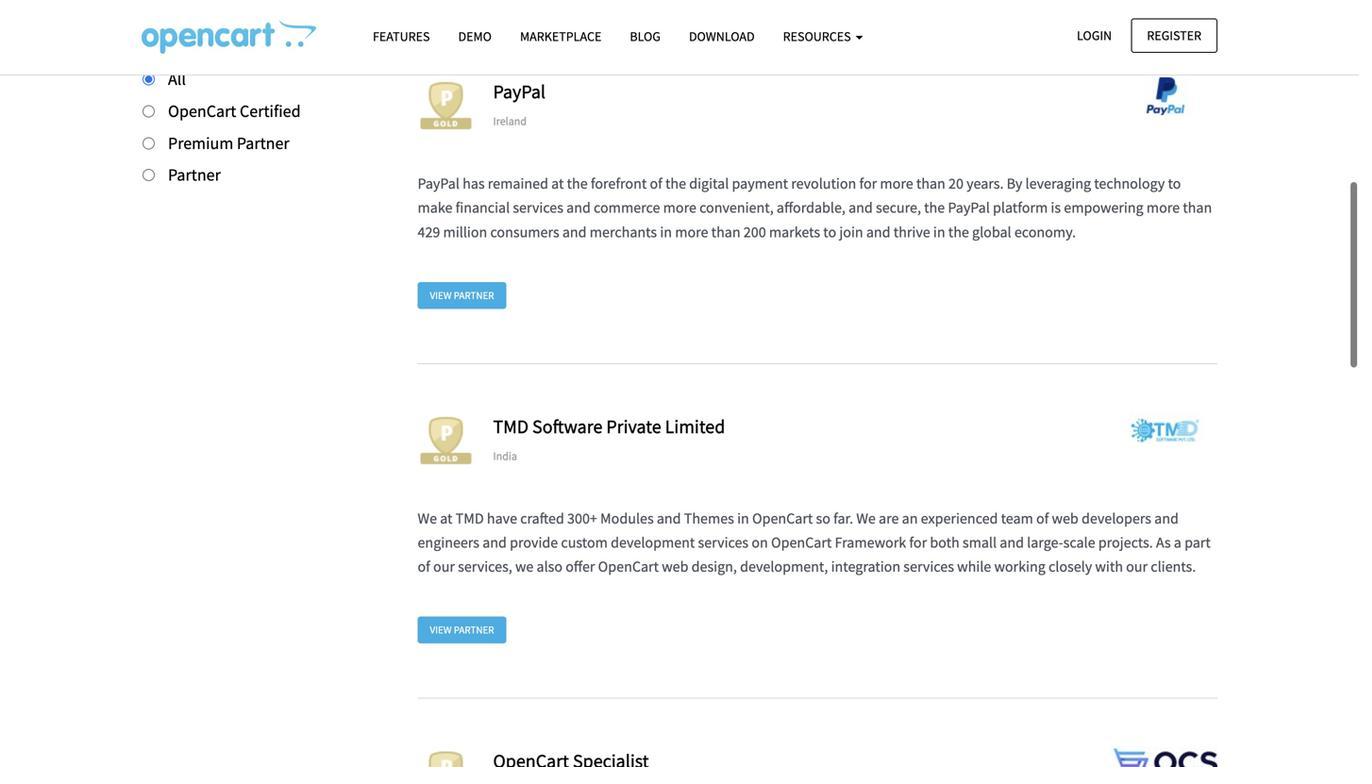 Task type: vqa. For each thing, say whether or not it's contained in the screenshot.
info circle image
no



Task type: locate. For each thing, give the bounding box(es) containing it.
1 horizontal spatial tmd
[[493, 415, 529, 438]]

1 horizontal spatial we
[[857, 509, 876, 528]]

1 view from the top
[[430, 289, 452, 302]]

forefront
[[591, 174, 647, 193]]

1 vertical spatial view
[[430, 624, 452, 637]]

the left digital
[[666, 174, 687, 193]]

to
[[1169, 174, 1182, 193], [824, 223, 837, 242]]

0 horizontal spatial services
[[513, 198, 564, 217]]

leveraging
[[1026, 174, 1092, 193]]

and up the development
[[657, 509, 681, 528]]

0 horizontal spatial paypal
[[418, 174, 460, 193]]

0 vertical spatial of
[[650, 174, 663, 193]]

2 vertical spatial opencart certified image
[[418, 748, 475, 768]]

1 opencart certified image from the top
[[418, 78, 475, 134]]

limited
[[665, 415, 726, 438]]

of down engineers
[[418, 558, 430, 577]]

view for tmd software private limited
[[430, 624, 452, 637]]

than left 20
[[917, 174, 946, 193]]

2 view partner from the top
[[430, 624, 494, 637]]

0 vertical spatial paypal
[[493, 80, 546, 103]]

1 view partner from the top
[[430, 289, 494, 302]]

opencart specialist image
[[1114, 748, 1218, 768]]

0 vertical spatial services
[[513, 198, 564, 217]]

1 vertical spatial paypal
[[418, 174, 460, 193]]

view partner link down "services,"
[[418, 617, 507, 644]]

crafted
[[521, 509, 565, 528]]

2 our from the left
[[1127, 558, 1148, 577]]

for
[[860, 174, 877, 193], [910, 533, 927, 552]]

working
[[995, 558, 1046, 577]]

digital
[[690, 174, 729, 193]]

and
[[567, 198, 591, 217], [849, 198, 873, 217], [563, 223, 587, 242], [867, 223, 891, 242], [657, 509, 681, 528], [1155, 509, 1179, 528], [483, 533, 507, 552], [1000, 533, 1025, 552]]

we right far.
[[857, 509, 876, 528]]

paypal
[[493, 80, 546, 103], [418, 174, 460, 193], [948, 198, 990, 217]]

opencart
[[168, 101, 236, 122], [753, 509, 813, 528], [771, 533, 832, 552], [598, 558, 659, 577]]

web down the development
[[662, 558, 689, 577]]

1 horizontal spatial services
[[698, 533, 749, 552]]

also
[[537, 558, 563, 577]]

than down convenient,
[[712, 223, 741, 242]]

blog
[[630, 28, 661, 45]]

0 vertical spatial view partner link
[[418, 282, 507, 309]]

1 vertical spatial tmd
[[456, 509, 484, 528]]

1 horizontal spatial for
[[910, 533, 927, 552]]

tmd inside we at tmd have crafted 300+ modules and themes in opencart so far. we are an experienced team of web developers and engineers and provide custom development services on opencart framework for both small and large-scale projects. as a part of our services, we also offer opencart web design, development, integration services while working closely with our clients.
[[456, 509, 484, 528]]

more down technology
[[1147, 198, 1180, 217]]

empowering
[[1064, 198, 1144, 217]]

at inside the paypal has remained at the forefront of the digital payment revolution for more than 20 years. by leveraging technology to make financial services and commerce more convenient, affordable, and secure, the paypal platform is empowering more than 429 million consumers and merchants in more than 200 markets to join and thrive in the global economy.
[[552, 174, 564, 193]]

services up 'consumers'
[[513, 198, 564, 217]]

1 horizontal spatial our
[[1127, 558, 1148, 577]]

closely
[[1049, 558, 1093, 577]]

register
[[1148, 27, 1202, 44]]

provide
[[510, 533, 558, 552]]

both
[[930, 533, 960, 552]]

have
[[487, 509, 517, 528]]

opencart certified image for paypal
[[418, 78, 475, 134]]

for up secure,
[[860, 174, 877, 193]]

million
[[443, 223, 488, 242]]

partner down "certified"
[[237, 132, 290, 154]]

with
[[1096, 558, 1124, 577]]

and down forefront
[[567, 198, 591, 217]]

at right the remained
[[552, 174, 564, 193]]

india
[[493, 449, 517, 464]]

0 vertical spatial view
[[430, 289, 452, 302]]

1 view partner link from the top
[[418, 282, 507, 309]]

and up the as
[[1155, 509, 1179, 528]]

we up engineers
[[418, 509, 437, 528]]

1 vertical spatial web
[[662, 558, 689, 577]]

for inside the paypal has remained at the forefront of the digital payment revolution for more than 20 years. by leveraging technology to make financial services and commerce more convenient, affordable, and secure, the paypal platform is empowering more than 429 million consumers and merchants in more than 200 markets to join and thrive in the global economy.
[[860, 174, 877, 193]]

tmd up engineers
[[456, 509, 484, 528]]

consumers
[[491, 223, 560, 242]]

2 we from the left
[[857, 509, 876, 528]]

2 horizontal spatial than
[[1183, 198, 1213, 217]]

0 vertical spatial web
[[1052, 509, 1079, 528]]

clients.
[[1151, 558, 1197, 577]]

status
[[142, 13, 191, 37]]

0 horizontal spatial than
[[712, 223, 741, 242]]

in right the merchants
[[660, 223, 672, 242]]

than right empowering
[[1183, 198, 1213, 217]]

join
[[840, 223, 864, 242]]

0 vertical spatial tmd
[[493, 415, 529, 438]]

offer
[[566, 558, 595, 577]]

services,
[[458, 558, 513, 577]]

0 vertical spatial than
[[917, 174, 946, 193]]

0 vertical spatial view partner
[[430, 289, 494, 302]]

design,
[[692, 558, 737, 577]]

0 horizontal spatial tmd
[[456, 509, 484, 528]]

paypal down 20
[[948, 198, 990, 217]]

0 horizontal spatial web
[[662, 558, 689, 577]]

1 horizontal spatial at
[[552, 174, 564, 193]]

view partner down million
[[430, 289, 494, 302]]

0 vertical spatial to
[[1169, 174, 1182, 193]]

an
[[902, 509, 918, 528]]

0 vertical spatial opencart certified image
[[418, 78, 475, 134]]

web up 'scale'
[[1052, 509, 1079, 528]]

1 vertical spatial of
[[1037, 509, 1049, 528]]

1 vertical spatial for
[[910, 533, 927, 552]]

merchants
[[590, 223, 657, 242]]

developers
[[1082, 509, 1152, 528]]

0 vertical spatial for
[[860, 174, 877, 193]]

and down 'have'
[[483, 533, 507, 552]]

1 vertical spatial at
[[440, 509, 453, 528]]

modules
[[601, 509, 654, 528]]

our down "projects."
[[1127, 558, 1148, 577]]

software
[[533, 415, 603, 438]]

the
[[567, 174, 588, 193], [666, 174, 687, 193], [925, 198, 945, 217], [949, 223, 970, 242]]

0 horizontal spatial of
[[418, 558, 430, 577]]

view down engineers
[[430, 624, 452, 637]]

2 horizontal spatial in
[[934, 223, 946, 242]]

premium
[[168, 132, 233, 154]]

2 view partner link from the top
[[418, 617, 507, 644]]

we
[[516, 558, 534, 577]]

we
[[418, 509, 437, 528], [857, 509, 876, 528]]

demo
[[458, 28, 492, 45]]

and up join
[[849, 198, 873, 217]]

far.
[[834, 509, 854, 528]]

None radio
[[143, 137, 155, 149], [143, 169, 155, 181], [143, 137, 155, 149], [143, 169, 155, 181]]

team
[[1001, 509, 1034, 528]]

view partner link
[[418, 282, 507, 309], [418, 617, 507, 644]]

0 horizontal spatial our
[[433, 558, 455, 577]]

1 horizontal spatial of
[[650, 174, 663, 193]]

paypal up make
[[418, 174, 460, 193]]

development
[[611, 533, 695, 552]]

remained
[[488, 174, 549, 193]]

1 horizontal spatial paypal
[[493, 80, 546, 103]]

1 vertical spatial than
[[1183, 198, 1213, 217]]

0 horizontal spatial to
[[824, 223, 837, 242]]

our down engineers
[[433, 558, 455, 577]]

for down an
[[910, 533, 927, 552]]

0 horizontal spatial at
[[440, 509, 453, 528]]

than
[[917, 174, 946, 193], [1183, 198, 1213, 217], [712, 223, 741, 242]]

login link
[[1061, 18, 1129, 53]]

of up large-
[[1037, 509, 1049, 528]]

tmd up india
[[493, 415, 529, 438]]

view down 429
[[430, 289, 452, 302]]

1 vertical spatial opencart certified image
[[418, 413, 475, 469]]

in right themes
[[738, 509, 750, 528]]

payment
[[732, 174, 789, 193]]

of right forefront
[[650, 174, 663, 193]]

1 horizontal spatial to
[[1169, 174, 1182, 193]]

opencart certified image
[[418, 78, 475, 134], [418, 413, 475, 469], [418, 748, 475, 768]]

features
[[373, 28, 430, 45]]

view partner
[[430, 289, 494, 302], [430, 624, 494, 637]]

0 vertical spatial at
[[552, 174, 564, 193]]

2 vertical spatial services
[[904, 558, 955, 577]]

services down 'both'
[[904, 558, 955, 577]]

view partner link down million
[[418, 282, 507, 309]]

themes
[[684, 509, 735, 528]]

more
[[880, 174, 914, 193], [663, 198, 697, 217], [1147, 198, 1180, 217], [675, 223, 709, 242]]

2 opencart certified image from the top
[[418, 413, 475, 469]]

view partner down "services,"
[[430, 624, 494, 637]]

in right thrive
[[934, 223, 946, 242]]

partner down million
[[454, 289, 494, 302]]

we at tmd have crafted 300+ modules and themes in opencart so far. we are an experienced team of web developers and engineers and provide custom development services on opencart framework for both small and large-scale projects. as a part of our services, we also offer opencart web design, development, integration services while working closely with our clients.
[[418, 509, 1211, 577]]

opencart up premium
[[168, 101, 236, 122]]

at
[[552, 174, 564, 193], [440, 509, 453, 528]]

in
[[660, 223, 672, 242], [934, 223, 946, 242], [738, 509, 750, 528]]

view
[[430, 289, 452, 302], [430, 624, 452, 637]]

None radio
[[143, 73, 155, 86], [143, 105, 155, 118], [143, 73, 155, 86], [143, 105, 155, 118]]

at up engineers
[[440, 509, 453, 528]]

to right technology
[[1169, 174, 1182, 193]]

1 horizontal spatial in
[[738, 509, 750, 528]]

0 horizontal spatial we
[[418, 509, 437, 528]]

1 vertical spatial to
[[824, 223, 837, 242]]

paypal up ireland at the top of page
[[493, 80, 546, 103]]

2 view from the top
[[430, 624, 452, 637]]

to left join
[[824, 223, 837, 242]]

services up design,
[[698, 533, 749, 552]]

1 vertical spatial view partner
[[430, 624, 494, 637]]

2 vertical spatial of
[[418, 558, 430, 577]]

1 vertical spatial view partner link
[[418, 617, 507, 644]]

tmd
[[493, 415, 529, 438], [456, 509, 484, 528]]

while
[[958, 558, 992, 577]]

2 vertical spatial paypal
[[948, 198, 990, 217]]

0 horizontal spatial for
[[860, 174, 877, 193]]

ireland
[[493, 114, 527, 128]]

of
[[650, 174, 663, 193], [1037, 509, 1049, 528], [418, 558, 430, 577]]

more down convenient,
[[675, 223, 709, 242]]

marketplace link
[[506, 20, 616, 53]]

years.
[[967, 174, 1004, 193]]

tmd software private limited image
[[1114, 413, 1218, 450]]

web
[[1052, 509, 1079, 528], [662, 558, 689, 577]]

services inside the paypal has remained at the forefront of the digital payment revolution for more than 20 years. by leveraging technology to make financial services and commerce more convenient, affordable, and secure, the paypal platform is empowering more than 429 million consumers and merchants in more than 200 markets to join and thrive in the global economy.
[[513, 198, 564, 217]]

view partner link for tmd software private limited
[[418, 617, 507, 644]]

small
[[963, 533, 997, 552]]

the left forefront
[[567, 174, 588, 193]]



Task type: describe. For each thing, give the bounding box(es) containing it.
partner down "services,"
[[454, 624, 494, 637]]

2 vertical spatial than
[[712, 223, 741, 242]]

opencart certified image for tmd software private limited
[[418, 413, 475, 469]]

1 we from the left
[[418, 509, 437, 528]]

1 horizontal spatial web
[[1052, 509, 1079, 528]]

view partner link for paypal
[[418, 282, 507, 309]]

and left the merchants
[[563, 223, 587, 242]]

partner down premium
[[168, 164, 221, 186]]

framework
[[835, 533, 907, 552]]

custom
[[561, 533, 608, 552]]

for inside we at tmd have crafted 300+ modules and themes in opencart so far. we are an experienced team of web developers and engineers and provide custom development services on opencart framework for both small and large-scale projects. as a part of our services, we also offer opencart web design, development, integration services while working closely with our clients.
[[910, 533, 927, 552]]

20
[[949, 174, 964, 193]]

commerce
[[594, 198, 660, 217]]

paypal for paypal has remained at the forefront of the digital payment revolution for more than 20 years. by leveraging technology to make financial services and commerce more convenient, affordable, and secure, the paypal platform is empowering more than 429 million consumers and merchants in more than 200 markets to join and thrive in the global economy.
[[418, 174, 460, 193]]

more down digital
[[663, 198, 697, 217]]

300+
[[568, 509, 598, 528]]

convenient,
[[700, 198, 774, 217]]

view partner for tmd software private limited
[[430, 624, 494, 637]]

view partner for paypal
[[430, 289, 494, 302]]

and down "team"
[[1000, 533, 1025, 552]]

marketplace
[[520, 28, 602, 45]]

affordable,
[[777, 198, 846, 217]]

the left global
[[949, 223, 970, 242]]

download link
[[675, 20, 769, 53]]

download
[[689, 28, 755, 45]]

all
[[168, 69, 186, 90]]

429
[[418, 223, 440, 242]]

resources link
[[769, 20, 878, 53]]

opencart up development,
[[771, 533, 832, 552]]

paypal image
[[1114, 78, 1218, 115]]

scale
[[1064, 533, 1096, 552]]

and right join
[[867, 223, 891, 242]]

opencart - partners image
[[142, 20, 316, 54]]

view for paypal
[[430, 289, 452, 302]]

experienced
[[921, 509, 998, 528]]

projects.
[[1099, 533, 1154, 552]]

has
[[463, 174, 485, 193]]

in inside we at tmd have crafted 300+ modules and themes in opencart so far. we are an experienced team of web developers and engineers and provide custom development services on opencart framework for both small and large-scale projects. as a part of our services, we also offer opencart web design, development, integration services while working closely with our clients.
[[738, 509, 750, 528]]

of inside the paypal has remained at the forefront of the digital payment revolution for more than 20 years. by leveraging technology to make financial services and commerce more convenient, affordable, and secure, the paypal platform is empowering more than 429 million consumers and merchants in more than 200 markets to join and thrive in the global economy.
[[650, 174, 663, 193]]

as
[[1157, 533, 1171, 552]]

secure,
[[876, 198, 922, 217]]

opencart certified
[[168, 101, 301, 122]]

is
[[1051, 198, 1061, 217]]

paypal has remained at the forefront of the digital payment revolution for more than 20 years. by leveraging technology to make financial services and commerce more convenient, affordable, and secure, the paypal platform is empowering more than 429 million consumers and merchants in more than 200 markets to join and thrive in the global economy.
[[418, 174, 1213, 242]]

0 horizontal spatial in
[[660, 223, 672, 242]]

certified
[[240, 101, 301, 122]]

large-
[[1028, 533, 1064, 552]]

platform
[[993, 198, 1048, 217]]

premium partner
[[168, 132, 290, 154]]

development,
[[740, 558, 829, 577]]

login
[[1077, 27, 1112, 44]]

part
[[1185, 533, 1211, 552]]

private
[[607, 415, 662, 438]]

resources
[[783, 28, 854, 45]]

economy.
[[1015, 223, 1076, 242]]

the up thrive
[[925, 198, 945, 217]]

make
[[418, 198, 453, 217]]

so
[[816, 509, 831, 528]]

features link
[[359, 20, 444, 53]]

1 vertical spatial services
[[698, 533, 749, 552]]

opencart up on
[[753, 509, 813, 528]]

by
[[1007, 174, 1023, 193]]

opencart down the development
[[598, 558, 659, 577]]

demo link
[[444, 20, 506, 53]]

1 horizontal spatial than
[[917, 174, 946, 193]]

a
[[1175, 533, 1182, 552]]

paypal for paypal
[[493, 80, 546, 103]]

engineers
[[418, 533, 480, 552]]

are
[[879, 509, 899, 528]]

register link
[[1132, 18, 1218, 53]]

1 our from the left
[[433, 558, 455, 577]]

markets
[[769, 223, 821, 242]]

technology
[[1095, 174, 1166, 193]]

200
[[744, 223, 766, 242]]

integration
[[832, 558, 901, 577]]

3 opencart certified image from the top
[[418, 748, 475, 768]]

2 horizontal spatial paypal
[[948, 198, 990, 217]]

at inside we at tmd have crafted 300+ modules and themes in opencart so far. we are an experienced team of web developers and engineers and provide custom development services on opencart framework for both small and large-scale projects. as a part of our services, we also offer opencart web design, development, integration services while working closely with our clients.
[[440, 509, 453, 528]]

global
[[973, 223, 1012, 242]]

tmd software private limited
[[493, 415, 726, 438]]

on
[[752, 533, 768, 552]]

revolution
[[792, 174, 857, 193]]

financial
[[456, 198, 510, 217]]

2 horizontal spatial services
[[904, 558, 955, 577]]

more up secure,
[[880, 174, 914, 193]]

2 horizontal spatial of
[[1037, 509, 1049, 528]]

blog link
[[616, 20, 675, 53]]

thrive
[[894, 223, 931, 242]]



